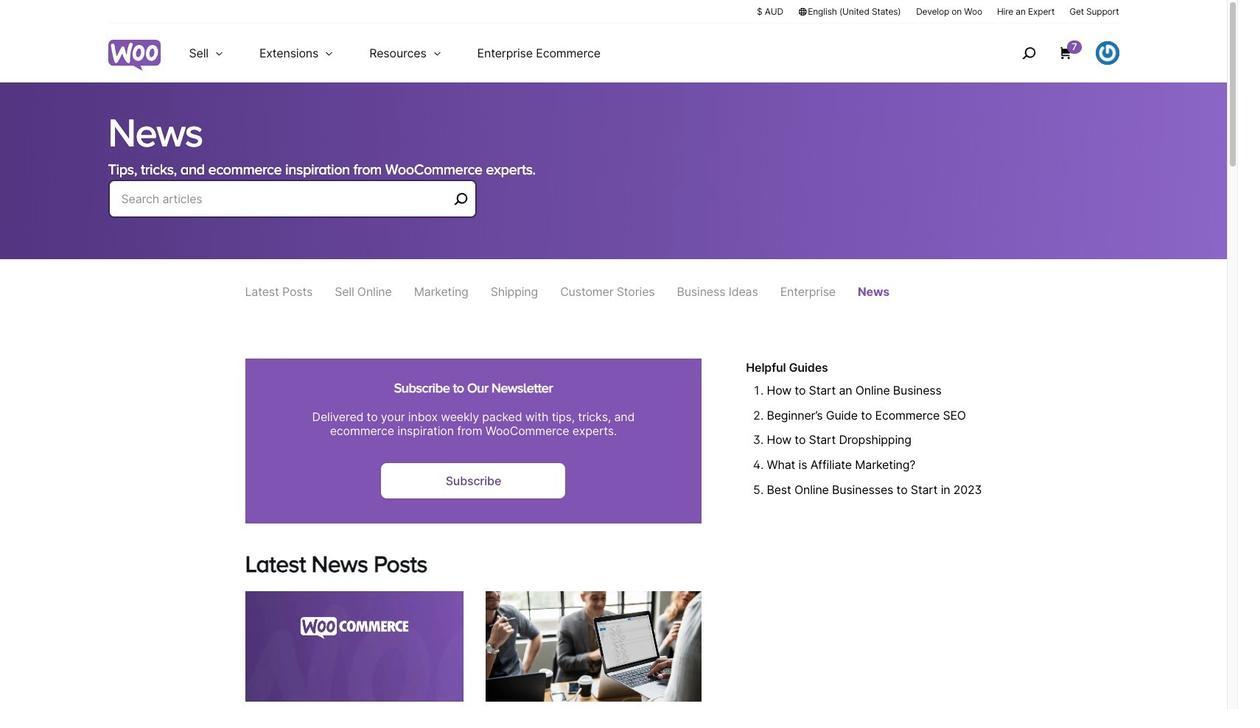 Task type: locate. For each thing, give the bounding box(es) containing it.
service navigation menu element
[[991, 29, 1119, 77]]

None search field
[[108, 180, 476, 236]]

checking email in an office image
[[486, 592, 702, 702]]

open account menu image
[[1096, 41, 1119, 65]]



Task type: describe. For each thing, give the bounding box(es) containing it.
introducing the woo.com update manager image
[[245, 592, 464, 702]]

search image
[[1017, 41, 1041, 65]]

Search articles search field
[[121, 189, 448, 209]]



Task type: vqa. For each thing, say whether or not it's contained in the screenshot.
top over
no



